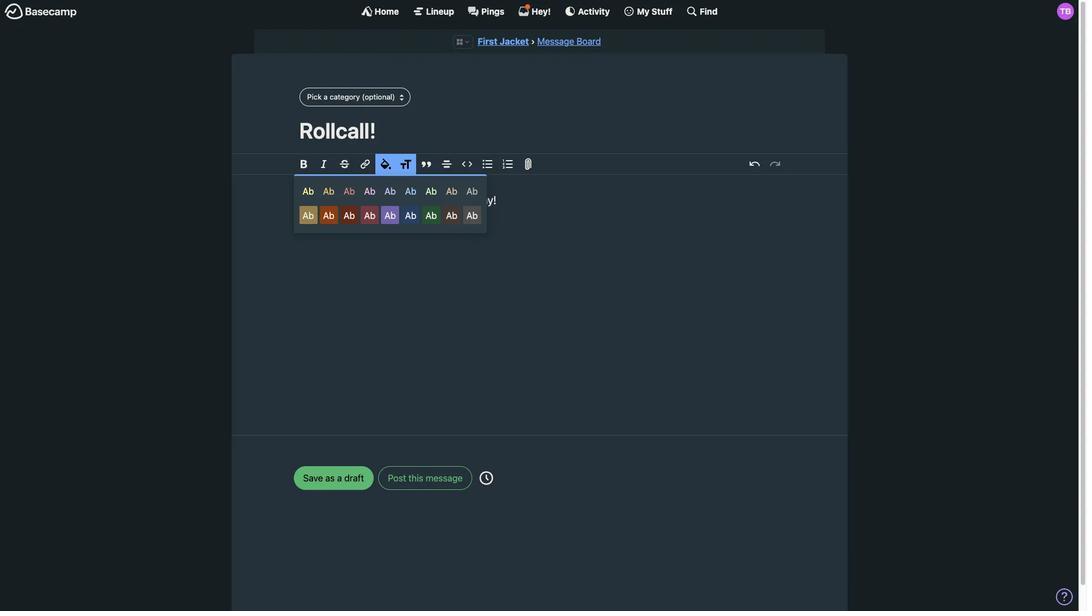 Task type: locate. For each thing, give the bounding box(es) containing it.
a right do
[[420, 194, 426, 207]]

pick a category (optional)
[[307, 92, 395, 101]]

post this message button
[[379, 467, 473, 490]]

jacket
[[500, 36, 529, 46]]

› message board
[[531, 36, 601, 46]]

message
[[538, 36, 575, 46]]

hello everyone! let's do a roll call today! type your name out here :)
[[299, 194, 497, 225]]

2 horizontal spatial a
[[420, 194, 426, 207]]

message board link
[[538, 36, 601, 46]]

1 horizontal spatial a
[[337, 473, 342, 484]]

as
[[326, 473, 335, 484]]

save as a draft
[[303, 473, 364, 484]]

hello
[[299, 194, 325, 207]]

post
[[388, 473, 406, 484]]

Write away… text field
[[265, 175, 814, 422]]

›
[[531, 36, 535, 46]]

2 vertical spatial a
[[337, 473, 342, 484]]

let's
[[378, 194, 402, 207]]

a right as
[[337, 473, 342, 484]]

do
[[405, 194, 418, 207]]

a right pick on the top
[[324, 92, 328, 101]]

first jacket link
[[478, 36, 529, 46]]

lineup link
[[413, 6, 454, 17]]

pick
[[307, 92, 322, 101]]

call
[[447, 194, 463, 207]]

first jacket
[[478, 36, 529, 46]]

out
[[402, 209, 422, 225]]

a
[[324, 92, 328, 101], [420, 194, 426, 207], [337, 473, 342, 484]]

home
[[375, 6, 399, 16]]

first
[[478, 36, 498, 46]]

main element
[[0, 0, 1079, 22]]

draft
[[345, 473, 364, 484]]

my stuff button
[[624, 6, 673, 17]]

this
[[409, 473, 424, 484]]

your
[[333, 209, 361, 225]]

hey! button
[[518, 4, 551, 17]]

1 vertical spatial a
[[420, 194, 426, 207]]

my
[[637, 6, 650, 16]]

post this message
[[388, 473, 463, 484]]

tyler black image
[[1058, 3, 1075, 20]]

name
[[364, 209, 399, 225]]

everyone!
[[327, 194, 376, 207]]

category
[[330, 92, 360, 101]]

0 horizontal spatial a
[[324, 92, 328, 101]]

lineup
[[426, 6, 454, 16]]

home link
[[361, 6, 399, 17]]

0 vertical spatial a
[[324, 92, 328, 101]]

pings
[[482, 6, 505, 16]]

my stuff
[[637, 6, 673, 16]]

find button
[[687, 6, 718, 17]]



Task type: describe. For each thing, give the bounding box(es) containing it.
today!
[[466, 194, 497, 207]]

Type a title… text field
[[299, 118, 780, 143]]

schedule this to post later image
[[480, 472, 494, 485]]

(optional)
[[362, 92, 395, 101]]

hey!
[[532, 6, 551, 16]]

:)
[[456, 209, 465, 225]]

roll
[[429, 194, 444, 207]]

type
[[299, 209, 330, 225]]

save
[[303, 473, 323, 484]]

stuff
[[652, 6, 673, 16]]

pick a category (optional) button
[[299, 88, 411, 106]]

pings button
[[468, 6, 505, 17]]

message
[[426, 473, 463, 484]]

find
[[700, 6, 718, 16]]

activity
[[578, 6, 610, 16]]

switch accounts image
[[5, 3, 77, 20]]

board
[[577, 36, 601, 46]]

a inside hello everyone! let's do a roll call today! type your name out here :)
[[420, 194, 426, 207]]

save as a draft button
[[294, 467, 374, 490]]

activity link
[[565, 6, 610, 17]]

here
[[425, 209, 453, 225]]



Task type: vqa. For each thing, say whether or not it's contained in the screenshot.
KEYBOARD SHORTCUT: ⌘ + / Icon
no



